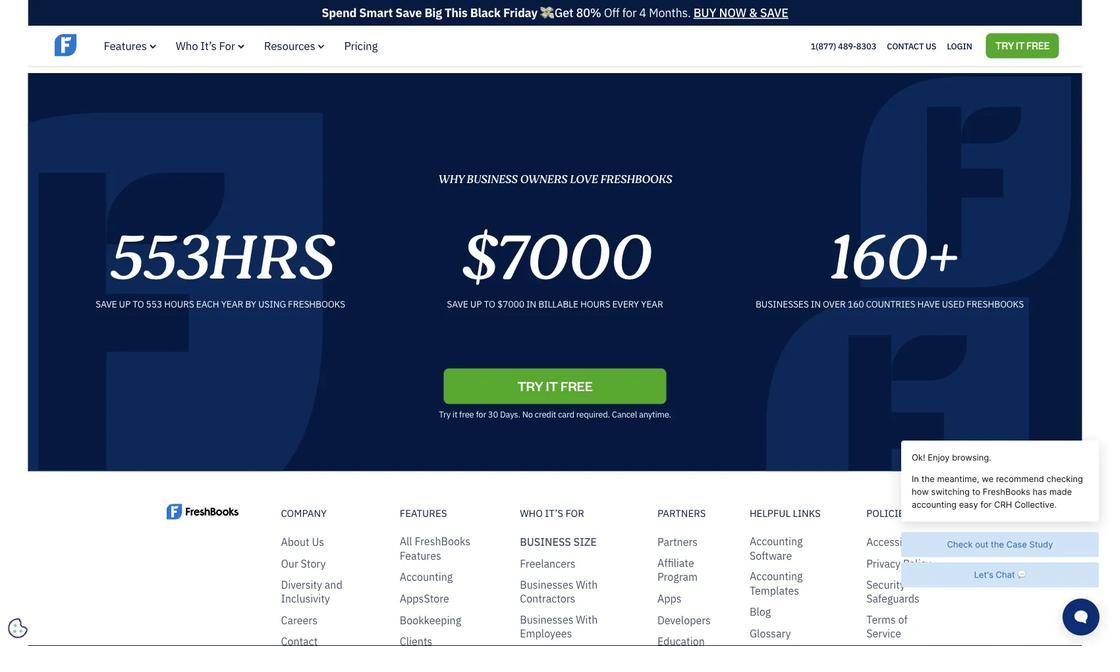 Task type: describe. For each thing, give the bounding box(es) containing it.
glossary link
[[750, 627, 791, 641]]

billable
[[538, 298, 578, 311]]

try
[[517, 377, 543, 394]]

&
[[749, 5, 758, 20]]

business size link
[[520, 535, 597, 549]]

features for the left features link
[[104, 39, 147, 53]]

terms of service
[[867, 613, 908, 641]]

company
[[281, 507, 327, 520]]

smart
[[359, 5, 393, 20]]

try it free
[[517, 377, 593, 394]]

1(877) 489-8303
[[811, 40, 877, 52]]

$7000
[[497, 298, 524, 311]]

black
[[470, 5, 501, 20]]

hrs
[[207, 212, 333, 305]]

freshbooks
[[415, 535, 470, 549]]

businesses with contractors
[[520, 578, 598, 606]]

blog link
[[750, 605, 771, 619]]

get
[[555, 5, 574, 20]]

us for about us
[[312, 535, 324, 549]]

pricing link
[[344, 39, 378, 53]]

489-
[[838, 40, 857, 52]]

partners for 1st partners 'link' from the top
[[658, 507, 706, 520]]

business size
[[520, 535, 597, 549]]

0 vertical spatial who
[[176, 39, 198, 53]]

7000
[[495, 212, 650, 305]]

it for free
[[1016, 39, 1025, 52]]

links
[[793, 507, 821, 520]]

card
[[558, 408, 575, 420]]

cancel
[[612, 408, 637, 420]]

off
[[604, 5, 620, 20]]

anytime.
[[639, 408, 671, 420]]

1 partners link from the top
[[658, 507, 723, 520]]

program
[[658, 570, 698, 584]]

credit
[[535, 408, 556, 420]]

buy
[[694, 5, 717, 20]]

it's for the topmost who it's for link
[[201, 39, 217, 53]]

cookie preferences image
[[8, 619, 28, 639]]

160
[[848, 298, 864, 311]]

policies
[[867, 507, 910, 520]]

each
[[196, 298, 219, 311]]

to for $
[[484, 298, 495, 311]]

why
[[438, 171, 464, 188]]

553 hrs save up to 553 hours each year by using freshbooks
[[96, 212, 345, 311]]

accounting for templates
[[750, 570, 803, 584]]

careers link
[[281, 613, 318, 627]]

diversity and inclusivity link
[[281, 578, 373, 606]]

helpful
[[750, 507, 791, 520]]

in inside $ 7000 save up to $7000 in billable hours every year
[[526, 298, 536, 311]]

size
[[574, 535, 597, 549]]

hours inside 553 hrs save up to 553 hours each year by using freshbooks
[[164, 298, 194, 311]]

160+ businesses in over 160 countries have used freshbooks
[[756, 212, 1024, 311]]

save for 7000
[[447, 298, 468, 311]]

free
[[561, 377, 593, 394]]

over
[[823, 298, 846, 311]]

for for bottom who it's for link
[[566, 507, 584, 520]]

0 vertical spatial for
[[622, 5, 637, 20]]

try it free link
[[986, 33, 1059, 58]]

software
[[750, 549, 792, 563]]

apps link
[[658, 592, 682, 606]]

developers
[[658, 613, 711, 627]]

pricing
[[344, 39, 378, 53]]

save for hrs
[[96, 298, 117, 311]]

templates
[[750, 584, 799, 598]]

terms of service link
[[867, 613, 944, 641]]

30
[[488, 408, 498, 420]]

accounting software link
[[750, 535, 840, 563]]

features inside all freshbooks features
[[400, 549, 441, 563]]

8303
[[857, 40, 877, 52]]

employees
[[520, 627, 572, 641]]

for for the topmost who it's for link
[[219, 39, 235, 53]]

careers
[[281, 613, 318, 627]]

freelancers link
[[520, 557, 576, 571]]

apps
[[658, 592, 682, 606]]

no
[[522, 408, 533, 420]]

accessibility
[[867, 535, 926, 549]]

freshbooks inside 553 hrs save up to 553 hours each year by using freshbooks
[[288, 298, 345, 311]]

by
[[245, 298, 256, 311]]

have
[[918, 298, 940, 311]]

accounting software
[[750, 535, 803, 563]]

helpful links link
[[750, 507, 840, 520]]

accessibility link
[[867, 535, 926, 549]]

accounting templates
[[750, 570, 803, 598]]

freshbooks inside 160+ businesses in over 160 countries have used freshbooks
[[967, 298, 1024, 311]]

cookie consent banner dialog
[[10, 484, 208, 637]]

about us link
[[281, 535, 324, 549]]

privacy
[[867, 557, 901, 571]]

appsstore link
[[400, 592, 449, 606]]

months.
[[649, 5, 691, 20]]

friday
[[503, 5, 538, 20]]

countries
[[866, 298, 915, 311]]

diversity
[[281, 578, 322, 592]]

affiliate program link
[[658, 556, 723, 584]]

businesses with contractors link
[[520, 578, 631, 606]]

big
[[425, 5, 442, 20]]

diversity and inclusivity
[[281, 578, 342, 606]]

every
[[612, 298, 639, 311]]

buy now & save link
[[694, 5, 789, 20]]

1 vertical spatial freshbooks logo image
[[166, 503, 239, 521]]

security safeguards
[[867, 578, 920, 606]]

try it free
[[995, 39, 1050, 52]]

partners for 2nd partners 'link' from the top of the page
[[658, 535, 698, 549]]

try for try it free for 30 days. no credit card required. cancel anytime.
[[439, 408, 451, 420]]

required.
[[576, 408, 610, 420]]

1 vertical spatial business
[[520, 535, 571, 549]]

1 horizontal spatial freshbooks
[[600, 171, 672, 188]]

0 horizontal spatial freshbooks logo image
[[54, 33, 156, 58]]



Task type: locate. For each thing, give the bounding box(es) containing it.
1 vertical spatial who it's for link
[[520, 507, 631, 520]]

up for $
[[470, 298, 482, 311]]

us up 'story'
[[312, 535, 324, 549]]

business right 'why'
[[466, 171, 517, 188]]

1 horizontal spatial hours
[[581, 298, 610, 311]]

0 horizontal spatial who
[[176, 39, 198, 53]]

service
[[867, 627, 901, 641]]

with inside businesses with contractors
[[576, 578, 598, 592]]

1 vertical spatial it
[[453, 408, 457, 420]]

freshbooks right the used
[[967, 298, 1024, 311]]

1 horizontal spatial it
[[1016, 39, 1025, 52]]

it's
[[201, 39, 217, 53], [545, 507, 563, 520]]

policies link
[[867, 507, 944, 520]]

1 vertical spatial features
[[400, 507, 447, 520]]

all
[[400, 535, 412, 549]]

1 with from the top
[[576, 578, 598, 592]]

love
[[570, 171, 598, 188]]

0 vertical spatial who it's for link
[[176, 39, 244, 53]]

inclusivity
[[281, 592, 330, 606]]

freshbooks right the love
[[600, 171, 672, 188]]

in
[[526, 298, 536, 311], [811, 298, 821, 311]]

it for free
[[453, 408, 457, 420]]

freshbooks
[[600, 171, 672, 188], [288, 298, 345, 311], [967, 298, 1024, 311]]

0 vertical spatial partners
[[658, 507, 706, 520]]

for
[[622, 5, 637, 20], [476, 408, 486, 420]]

features for the bottommost features link
[[400, 507, 447, 520]]

1 horizontal spatial it's
[[545, 507, 563, 520]]

safeguards
[[867, 592, 920, 606]]

0 horizontal spatial for
[[476, 408, 486, 420]]

resources
[[264, 39, 315, 53]]

0 vertical spatial freshbooks logo image
[[54, 33, 156, 58]]

$ 7000 save up to $7000 in billable hours every year
[[447, 212, 663, 311]]

0 horizontal spatial who it's for
[[176, 39, 235, 53]]

and
[[325, 578, 342, 592]]

2 to from the left
[[484, 298, 495, 311]]

our
[[281, 557, 298, 571]]

2 partners from the top
[[658, 535, 698, 549]]

1 vertical spatial us
[[312, 535, 324, 549]]

accounting templates link
[[750, 570, 840, 598]]

owners
[[520, 171, 567, 188]]

1 horizontal spatial us
[[926, 40, 937, 52]]

1 vertical spatial features link
[[400, 507, 494, 520]]

2 in from the left
[[811, 298, 821, 311]]

2 partners link from the top
[[658, 535, 698, 549]]

hours left each
[[164, 298, 194, 311]]

with down size
[[576, 578, 598, 592]]

1 to from the left
[[133, 298, 144, 311]]

1 horizontal spatial for
[[622, 5, 637, 20]]

1 in from the left
[[526, 298, 536, 311]]

2 year from the left
[[641, 298, 663, 311]]

for left 4
[[622, 5, 637, 20]]

freelancers
[[520, 557, 576, 571]]

1 vertical spatial try
[[439, 408, 451, 420]]

553
[[108, 212, 208, 305], [146, 298, 162, 311]]

with inside businesses with employees
[[576, 613, 598, 627]]

1 horizontal spatial for
[[566, 507, 584, 520]]

0 vertical spatial with
[[576, 578, 598, 592]]

businesses for employees
[[520, 613, 574, 627]]

0 horizontal spatial who it's for link
[[176, 39, 244, 53]]

up
[[119, 298, 131, 311], [470, 298, 482, 311]]

us right contact on the top
[[926, 40, 937, 52]]

about us
[[281, 535, 324, 549]]

login link
[[947, 37, 972, 55]]

year left by
[[221, 298, 243, 311]]

to inside $ 7000 save up to $7000 in billable hours every year
[[484, 298, 495, 311]]

0 horizontal spatial to
[[133, 298, 144, 311]]

appsstore
[[400, 592, 449, 606]]

1 partners from the top
[[658, 507, 706, 520]]

our story link
[[281, 557, 326, 571]]

2 with from the top
[[576, 613, 598, 627]]

with for businesses with employees
[[576, 613, 598, 627]]

0 horizontal spatial for
[[219, 39, 235, 53]]

0 vertical spatial try
[[995, 39, 1014, 52]]

accounting for software
[[750, 535, 803, 549]]

1 horizontal spatial who it's for
[[520, 507, 584, 520]]

0 horizontal spatial up
[[119, 298, 131, 311]]

in inside 160+ businesses in over 160 countries have used freshbooks
[[811, 298, 821, 311]]

of
[[899, 613, 908, 627]]

helpful links
[[750, 507, 821, 520]]

hours inside $ 7000 save up to $7000 in billable hours every year
[[581, 298, 610, 311]]

1 hours from the left
[[164, 298, 194, 311]]

1 vertical spatial for
[[566, 507, 584, 520]]

1 vertical spatial for
[[476, 408, 486, 420]]

1 businesses from the top
[[520, 578, 574, 592]]

0 vertical spatial partners link
[[658, 507, 723, 520]]

1 horizontal spatial who it's for link
[[520, 507, 631, 520]]

accounting up templates
[[750, 570, 803, 584]]

2 horizontal spatial freshbooks
[[967, 298, 1024, 311]]

used
[[942, 298, 965, 311]]

4
[[639, 5, 646, 20]]

1 year from the left
[[221, 298, 243, 311]]

1 horizontal spatial to
[[484, 298, 495, 311]]

1 horizontal spatial year
[[641, 298, 663, 311]]

save inside 553 hrs save up to 553 hours each year by using freshbooks
[[96, 298, 117, 311]]

1 vertical spatial businesses
[[520, 613, 574, 627]]

us for contact us
[[926, 40, 937, 52]]

0 horizontal spatial us
[[312, 535, 324, 549]]

affiliate program
[[658, 556, 698, 584]]

business up "freelancers"
[[520, 535, 571, 549]]

year
[[221, 298, 243, 311], [641, 298, 663, 311]]

up for 553
[[119, 298, 131, 311]]

0 horizontal spatial in
[[526, 298, 536, 311]]

freshbooks logo image
[[54, 33, 156, 58], [166, 503, 239, 521]]

0 horizontal spatial hours
[[164, 298, 194, 311]]

try for try it free
[[995, 39, 1014, 52]]

privacy policy
[[867, 557, 931, 571]]

1 horizontal spatial business
[[520, 535, 571, 549]]

up inside 553 hrs save up to 553 hours each year by using freshbooks
[[119, 298, 131, 311]]

1 horizontal spatial up
[[470, 298, 482, 311]]

2 up from the left
[[470, 298, 482, 311]]

0 vertical spatial businesses
[[520, 578, 574, 592]]

businesses inside businesses with contractors
[[520, 578, 574, 592]]

with down businesses with contractors link at the bottom of page
[[576, 613, 598, 627]]

$
[[460, 212, 496, 305]]

accounting up software
[[750, 535, 803, 549]]

year inside $ 7000 save up to $7000 in billable hours every year
[[641, 298, 663, 311]]

0 horizontal spatial try
[[439, 408, 451, 420]]

who it's for for the topmost who it's for link
[[176, 39, 235, 53]]

our story
[[281, 557, 326, 571]]

1 horizontal spatial in
[[811, 298, 821, 311]]

1 up from the left
[[119, 298, 131, 311]]

with for businesses with contractors
[[576, 578, 598, 592]]

businesses with employees
[[520, 613, 598, 641]]

in right $7000
[[526, 298, 536, 311]]

0 vertical spatial it
[[1016, 39, 1025, 52]]

year inside 553 hrs save up to 553 hours each year by using freshbooks
[[221, 298, 243, 311]]

try it free for 30 days. no credit card required. cancel anytime.
[[439, 408, 671, 420]]

resources link
[[264, 39, 325, 53]]

story
[[301, 557, 326, 571]]

us
[[926, 40, 937, 52], [312, 535, 324, 549]]

developers link
[[658, 613, 711, 627]]

2 horizontal spatial save
[[760, 5, 789, 20]]

for up size
[[566, 507, 584, 520]]

0 vertical spatial features
[[104, 39, 147, 53]]

1 vertical spatial it's
[[545, 507, 563, 520]]

security safeguards link
[[867, 578, 944, 606]]

try it free link
[[444, 369, 667, 404]]

1(877) 489-8303 link
[[811, 40, 877, 52]]

0 horizontal spatial freshbooks
[[288, 298, 345, 311]]

bookkeeping
[[400, 613, 461, 627]]

accounting
[[750, 535, 803, 549], [750, 570, 803, 584], [400, 570, 453, 584]]

0 vertical spatial us
[[926, 40, 937, 52]]

businesses up employees
[[520, 613, 574, 627]]

80%
[[576, 5, 601, 20]]

security
[[867, 578, 905, 592]]

contact
[[887, 40, 924, 52]]

to for 553
[[133, 298, 144, 311]]

glossary
[[750, 627, 791, 641]]

2 vertical spatial features
[[400, 549, 441, 563]]

0 vertical spatial business
[[466, 171, 517, 188]]

it's for bottom who it's for link
[[545, 507, 563, 520]]

0 vertical spatial for
[[219, 39, 235, 53]]

1 horizontal spatial freshbooks logo image
[[166, 503, 239, 521]]

1 vertical spatial who
[[520, 507, 543, 520]]

accounting up appsstore
[[400, 570, 453, 584]]

0 vertical spatial who it's for
[[176, 39, 235, 53]]

who it's for for bottom who it's for link
[[520, 507, 584, 520]]

0 horizontal spatial save
[[96, 298, 117, 311]]

up inside $ 7000 save up to $7000 in billable hours every year
[[470, 298, 482, 311]]

hours left every
[[581, 298, 610, 311]]

businesses inside businesses with employees
[[520, 613, 574, 627]]

1 horizontal spatial try
[[995, 39, 1014, 52]]

1 vertical spatial with
[[576, 613, 598, 627]]

using
[[258, 298, 286, 311]]

1 horizontal spatial save
[[447, 298, 468, 311]]

0 horizontal spatial business
[[466, 171, 517, 188]]

1(877)
[[811, 40, 836, 52]]

2 hours from the left
[[581, 298, 610, 311]]

for left 30
[[476, 408, 486, 420]]

spend
[[322, 5, 357, 20]]

0 horizontal spatial features link
[[104, 39, 156, 53]]

2 businesses from the top
[[520, 613, 574, 627]]

it
[[546, 377, 558, 394]]

days.
[[500, 408, 520, 420]]

for
[[219, 39, 235, 53], [566, 507, 584, 520]]

all freshbooks features
[[400, 535, 470, 563]]

for left resources
[[219, 39, 235, 53]]

partners inside 'link'
[[658, 507, 706, 520]]

save
[[760, 5, 789, 20], [96, 298, 117, 311], [447, 298, 468, 311]]

0 vertical spatial features link
[[104, 39, 156, 53]]

businesses
[[756, 298, 809, 311]]

💸
[[540, 5, 552, 20]]

freshbooks right using
[[288, 298, 345, 311]]

businesses up contractors
[[520, 578, 574, 592]]

0 horizontal spatial year
[[221, 298, 243, 311]]

0 horizontal spatial it's
[[201, 39, 217, 53]]

who it's for
[[176, 39, 235, 53], [520, 507, 584, 520]]

about
[[281, 535, 310, 549]]

try
[[995, 39, 1014, 52], [439, 408, 451, 420]]

160+
[[828, 212, 956, 305]]

in left over
[[811, 298, 821, 311]]

all freshbooks features link
[[400, 535, 494, 563]]

privacy policy link
[[867, 557, 931, 571]]

contact us link
[[887, 37, 937, 55]]

policy
[[903, 557, 931, 571]]

now
[[719, 5, 747, 20]]

save
[[395, 5, 422, 20]]

0 horizontal spatial it
[[453, 408, 457, 420]]

year right every
[[641, 298, 663, 311]]

businesses for contractors
[[520, 578, 574, 592]]

1 horizontal spatial who
[[520, 507, 543, 520]]

1 vertical spatial partners
[[658, 535, 698, 549]]

1 vertical spatial partners link
[[658, 535, 698, 549]]

0 vertical spatial it's
[[201, 39, 217, 53]]

save inside $ 7000 save up to $7000 in billable hours every year
[[447, 298, 468, 311]]

1 vertical spatial who it's for
[[520, 507, 584, 520]]

who
[[176, 39, 198, 53], [520, 507, 543, 520]]

to inside 553 hrs save up to 553 hours each year by using freshbooks
[[133, 298, 144, 311]]

why business owners love freshbooks
[[438, 171, 672, 188]]

1 horizontal spatial features link
[[400, 507, 494, 520]]



Task type: vqa. For each thing, say whether or not it's contained in the screenshot.
2nd More from right
no



